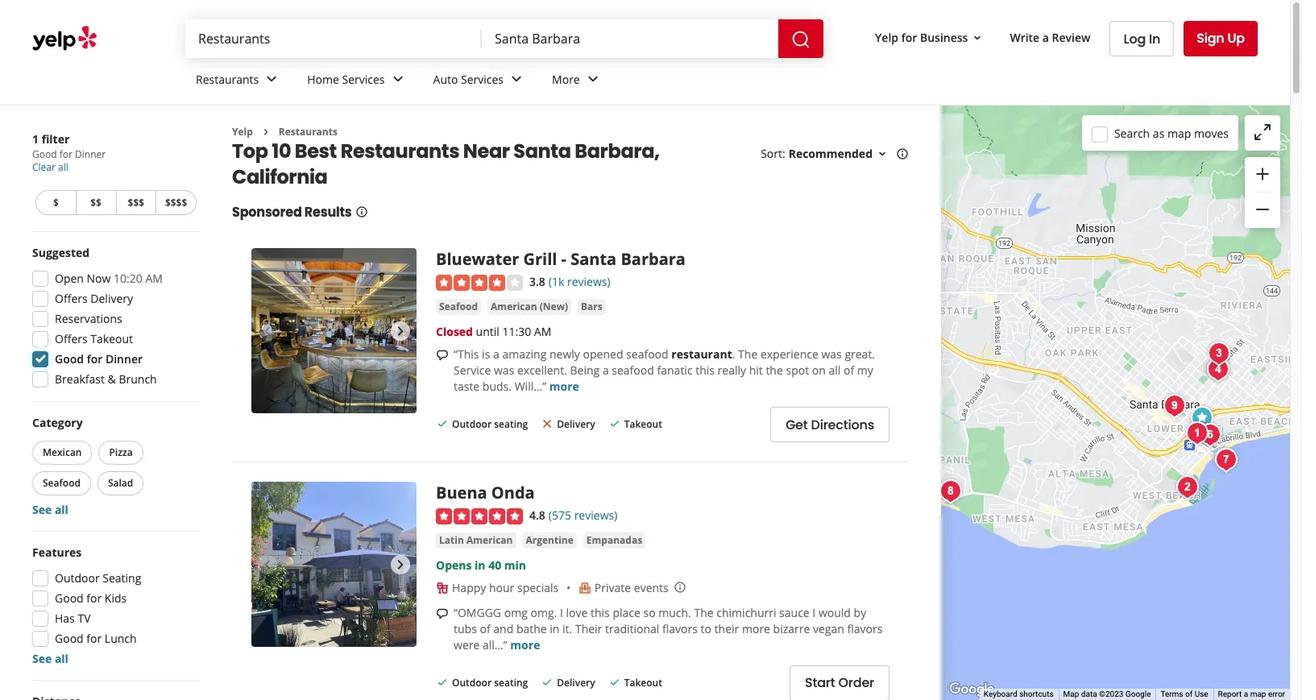 Task type: vqa. For each thing, say whether or not it's contained in the screenshot.
restaurant
yes



Task type: locate. For each thing, give the bounding box(es) containing it.
i left "love" at left
[[560, 605, 563, 620]]

seating left 16 close v2 image
[[494, 418, 528, 431]]

0 horizontal spatial this
[[591, 605, 610, 620]]

seafood up fanatic
[[626, 347, 669, 362]]

good up breakfast
[[55, 351, 84, 367]]

1 vertical spatial this
[[591, 605, 610, 620]]

16 info v2 image
[[896, 148, 909, 161], [355, 206, 368, 219]]

seafood inside . the experience was great. service was excellent. being a seafood fanatic this really hit the spot on all of my taste buds. will…"
[[612, 363, 654, 378]]

yelp for yelp link
[[232, 125, 253, 139]]

24 chevron down v2 image right more
[[583, 70, 603, 89]]

write a review link
[[1004, 23, 1097, 52]]

flavors down much.
[[662, 621, 698, 636]]

previous image
[[258, 321, 277, 341], [258, 555, 277, 574]]

1 vertical spatial see all button
[[32, 651, 68, 666]]

2 vertical spatial outdoor
[[452, 676, 492, 690]]

open now 10:20 am
[[55, 271, 163, 286]]

0 horizontal spatial more
[[510, 637, 540, 653]]

dinner up the &
[[106, 351, 143, 367]]

seafood down mexican button
[[43, 476, 81, 490]]

outdoor seating for start order
[[452, 676, 528, 690]]

None field
[[198, 30, 469, 48], [495, 30, 766, 48]]

in inside "omggg omg omg. i love this place so much. the chimichurri sauce i would by tubs of and bathe in it. their traditional flavors to their more bizarre vegan flavors were all…"
[[550, 621, 560, 636]]

0 horizontal spatial the
[[694, 605, 714, 620]]

1 outdoor seating from the top
[[452, 418, 528, 431]]

see all up features
[[32, 502, 68, 517]]

results
[[304, 203, 352, 222]]

more down chimichurri
[[742, 621, 770, 636]]

business categories element
[[183, 58, 1258, 105]]

0 vertical spatial 16 checkmark v2 image
[[608, 418, 621, 431]]

1 see from the top
[[32, 502, 52, 517]]

24 chevron down v2 image inside home services link
[[388, 70, 407, 89]]

of down "omggg
[[480, 621, 491, 636]]

24 chevron down v2 image
[[507, 70, 526, 89], [583, 70, 603, 89]]

1 filter good for dinner clear all
[[32, 131, 106, 174]]

for down 'offers takeout'
[[87, 351, 103, 367]]

yelp link
[[232, 125, 253, 139]]

0 vertical spatial dinner
[[75, 147, 106, 161]]

0 horizontal spatial was
[[494, 363, 514, 378]]

16 checkmark v2 image
[[608, 418, 621, 431], [608, 676, 621, 689]]

american up 40
[[467, 533, 513, 547]]

1 24 chevron down v2 image from the left
[[262, 70, 281, 89]]

see all button up features
[[32, 502, 68, 517]]

group containing category
[[29, 415, 200, 518]]

1 16 speech v2 image from the top
[[436, 349, 449, 362]]

for for dinner
[[87, 351, 103, 367]]

1 vertical spatial seating
[[494, 676, 528, 690]]

all
[[58, 160, 68, 174], [829, 363, 841, 378], [55, 502, 68, 517], [55, 651, 68, 666]]

1 vertical spatial 16 checkmark v2 image
[[608, 676, 621, 689]]

1 vertical spatial offers
[[55, 331, 88, 347]]

the black sheep "sb brasserie" image
[[1158, 390, 1191, 422]]

16 info v2 image right recommended dropdown button
[[896, 148, 909, 161]]

1
[[32, 131, 39, 147]]

0 vertical spatial 16 info v2 image
[[896, 148, 909, 161]]

0 vertical spatial was
[[822, 347, 842, 362]]

delivery down it.
[[557, 676, 595, 690]]

4.8 star rating image
[[436, 508, 523, 524]]

yelp left business at the right
[[875, 29, 899, 45]]

all inside 1 filter good for dinner clear all
[[58, 160, 68, 174]]

good for good for kids
[[55, 591, 84, 606]]

am right 10:20
[[145, 271, 163, 286]]

0 vertical spatial 16 speech v2 image
[[436, 349, 449, 362]]

we want the funk image
[[1186, 402, 1218, 434]]

1 vertical spatial 16 speech v2 image
[[436, 607, 449, 620]]

map for error
[[1250, 690, 1266, 699]]

good down "1"
[[32, 147, 57, 161]]

1 vertical spatial previous image
[[258, 555, 277, 574]]

0 vertical spatial see all button
[[32, 502, 68, 517]]

1 flavors from the left
[[662, 621, 698, 636]]

happy
[[452, 580, 486, 595]]

outdoor seating down buds. on the bottom left of page
[[452, 418, 528, 431]]

1 vertical spatial american
[[467, 533, 513, 547]]

map
[[1063, 690, 1079, 699]]

los agaves image
[[1203, 338, 1235, 370]]

24 chevron down v2 image inside more link
[[583, 70, 603, 89]]

report
[[1218, 690, 1242, 699]]

16 chevron down v2 image inside recommended dropdown button
[[876, 148, 889, 161]]

1 seating from the top
[[494, 418, 528, 431]]

am for open now 10:20 am
[[145, 271, 163, 286]]

0 horizontal spatial 24 chevron down v2 image
[[262, 70, 281, 89]]

1 i from the left
[[560, 605, 563, 620]]

takeout down . the experience was great. service was excellent. being a seafood fanatic this really hit the spot on all of my taste buds. will…"
[[624, 418, 662, 431]]

a down opened
[[603, 363, 609, 378]]

map region
[[913, 19, 1302, 700]]

0 horizontal spatial services
[[342, 71, 385, 87]]

santa up (1k reviews) link
[[571, 249, 617, 270]]

argentine button
[[523, 532, 577, 549]]

map left error
[[1250, 690, 1266, 699]]

seating
[[103, 571, 141, 586]]

16 info v2 image right results
[[355, 206, 368, 219]]

2 slideshow element from the top
[[251, 482, 417, 647]]

2 none field from the left
[[495, 30, 766, 48]]

1 vertical spatial see
[[32, 651, 52, 666]]

the right .
[[738, 347, 758, 362]]

specials
[[517, 580, 559, 595]]

mexican button
[[32, 441, 92, 465]]

this inside . the experience was great. service was excellent. being a seafood fanatic this really hit the spot on all of my taste buds. will…"
[[696, 363, 715, 378]]

reviews) for onda
[[574, 508, 618, 523]]

1 vertical spatial outdoor seating
[[452, 676, 528, 690]]

this up their
[[591, 605, 610, 620]]

reviews) up empanadas
[[574, 508, 618, 523]]

outdoor down the "taste"
[[452, 418, 492, 431]]

good
[[32, 147, 57, 161], [55, 351, 84, 367], [55, 591, 84, 606], [55, 631, 84, 646]]

none field up home
[[198, 30, 469, 48]]

outdoor seating
[[452, 418, 528, 431], [452, 676, 528, 690]]

a
[[1043, 29, 1049, 45], [493, 347, 499, 362], [603, 363, 609, 378], [1244, 690, 1248, 699]]

of left use at bottom right
[[1185, 690, 1193, 699]]

16 chevron down v2 image right business at the right
[[971, 31, 984, 44]]

restaurants
[[196, 71, 259, 87], [279, 125, 338, 139], [341, 138, 460, 165]]

restaurants inside restaurants "link"
[[196, 71, 259, 87]]

0 vertical spatial previous image
[[258, 321, 277, 341]]

1 24 chevron down v2 image from the left
[[507, 70, 526, 89]]

0 horizontal spatial flavors
[[662, 621, 698, 636]]

more down bathe
[[510, 637, 540, 653]]

-
[[561, 249, 567, 270]]

1 vertical spatial seafood button
[[32, 471, 91, 496]]

santa barbara shellfish company image
[[1210, 444, 1242, 476]]

buena
[[436, 482, 487, 504]]

more link down being at the left of page
[[549, 379, 579, 394]]

brophy bros - santa barbara image
[[1171, 471, 1204, 504]]

write
[[1010, 29, 1040, 45]]

boathouse at hendry's beach image
[[934, 475, 967, 508]]

$$$$ button
[[156, 190, 197, 215]]

see all button down has
[[32, 651, 68, 666]]

see all down has
[[32, 651, 68, 666]]

0 vertical spatial outdoor
[[452, 418, 492, 431]]

for down filter
[[59, 147, 72, 161]]

0 vertical spatial in
[[475, 557, 486, 573]]

16 checkmark v2 image right 16 close v2 image
[[608, 418, 621, 431]]

all right on
[[829, 363, 841, 378]]

oku image
[[1194, 419, 1226, 451]]

1 horizontal spatial none field
[[495, 30, 766, 48]]

16 chevron down v2 image for yelp for business
[[971, 31, 984, 44]]

info icon image
[[674, 581, 686, 594], [674, 581, 686, 594]]

16 speech v2 image for "omggg omg omg. i love this place so much. the chimichurri sauce i would by tubs of and bathe in it. their traditional flavors to their more bizarre vegan flavors were all…"
[[436, 607, 449, 620]]

pizza
[[109, 446, 133, 459]]

all down good for lunch
[[55, 651, 68, 666]]

of left my
[[844, 363, 854, 378]]

amazing
[[502, 347, 547, 362]]

1 see all from the top
[[32, 502, 68, 517]]

24 chevron down v2 image right auto services
[[507, 70, 526, 89]]

24 chevron down v2 image left "auto"
[[388, 70, 407, 89]]

1 slideshow element from the top
[[251, 249, 417, 414]]

1 horizontal spatial services
[[461, 71, 504, 87]]

yelp inside button
[[875, 29, 899, 45]]

excellent.
[[517, 363, 567, 378]]

16 checkmark v2 image down traditional
[[608, 676, 621, 689]]

reviews) up bars
[[567, 274, 611, 290]]

$$
[[90, 196, 102, 210]]

really
[[718, 363, 746, 378]]

am inside group
[[145, 271, 163, 286]]

group
[[1245, 157, 1281, 228], [27, 245, 200, 392], [29, 415, 200, 518], [27, 545, 200, 667]]

services right "auto"
[[461, 71, 504, 87]]

0 horizontal spatial seafood
[[43, 476, 81, 490]]

for down the tv
[[86, 631, 102, 646]]

american inside button
[[491, 300, 537, 314]]

(575 reviews)
[[549, 508, 618, 523]]

16 chevron down v2 image right recommended
[[876, 148, 889, 161]]

barbara,
[[575, 138, 660, 165]]

1 vertical spatial was
[[494, 363, 514, 378]]

$$$ button
[[116, 190, 156, 215]]

services right home
[[342, 71, 385, 87]]

0 vertical spatial takeout
[[90, 331, 133, 347]]

for inside 1 filter good for dinner clear all
[[59, 147, 72, 161]]

more
[[552, 71, 580, 87]]

1 horizontal spatial map
[[1250, 690, 1266, 699]]

outdoor down were
[[452, 676, 492, 690]]

16 checkmark v2 image
[[436, 418, 449, 431], [436, 676, 449, 689], [541, 676, 554, 689]]

more link
[[549, 379, 579, 394], [510, 637, 540, 653]]

1 vertical spatial reviews)
[[574, 508, 618, 523]]

1 horizontal spatial am
[[534, 324, 552, 339]]

2 16 speech v2 image from the top
[[436, 607, 449, 620]]

1 horizontal spatial seafood
[[439, 300, 478, 314]]

0 horizontal spatial in
[[475, 557, 486, 573]]

0 vertical spatial the
[[738, 347, 758, 362]]

0 vertical spatial see all
[[32, 502, 68, 517]]

slideshow element
[[251, 249, 417, 414], [251, 482, 417, 647]]

good inside 1 filter good for dinner clear all
[[32, 147, 57, 161]]

0 vertical spatial american
[[491, 300, 537, 314]]

1 services from the left
[[342, 71, 385, 87]]

write a review
[[1010, 29, 1091, 45]]

i right sauce
[[813, 605, 816, 620]]

am for closed until 11:30 am
[[534, 324, 552, 339]]

0 horizontal spatial 24 chevron down v2 image
[[507, 70, 526, 89]]

sign up
[[1197, 29, 1245, 48]]

american (new) link
[[488, 299, 571, 315]]

2 vertical spatial takeout
[[624, 676, 662, 690]]

none field find
[[198, 30, 469, 48]]

takeout up good for dinner
[[90, 331, 133, 347]]

american up 11:30
[[491, 300, 537, 314]]

2 see from the top
[[32, 651, 52, 666]]

grill
[[523, 249, 557, 270]]

takeout
[[90, 331, 133, 347], [624, 418, 662, 431], [624, 676, 662, 690]]

seafood up closed
[[439, 300, 478, 314]]

yelp
[[875, 29, 899, 45], [232, 125, 253, 139]]

as
[[1153, 125, 1165, 141]]

1 horizontal spatial the
[[738, 347, 758, 362]]

takeout down traditional
[[624, 676, 662, 690]]

recommended button
[[789, 146, 889, 162]]

1 vertical spatial slideshow element
[[251, 482, 417, 647]]

good down has tv
[[55, 631, 84, 646]]

1 horizontal spatial restaurants
[[279, 125, 338, 139]]

2 i from the left
[[813, 605, 816, 620]]

offers down open in the top left of the page
[[55, 291, 88, 306]]

would
[[819, 605, 851, 620]]

10:20
[[114, 271, 143, 286]]

the inside . the experience was great. service was excellent. being a seafood fanatic this really hit the spot on all of my taste buds. will…"
[[738, 347, 758, 362]]

more link down bathe
[[510, 637, 540, 653]]

2 vertical spatial of
[[1185, 690, 1193, 699]]

santa
[[514, 138, 571, 165], [571, 249, 617, 270]]

seafood inside group
[[43, 476, 81, 490]]

2 horizontal spatial more
[[742, 621, 770, 636]]

yelp left 16 chevron right v2 image
[[232, 125, 253, 139]]

next image
[[391, 321, 410, 341]]

see all for features
[[32, 651, 68, 666]]

dinner right clear all link
[[75, 147, 106, 161]]

2 24 chevron down v2 image from the left
[[583, 70, 603, 89]]

(1k reviews) link
[[549, 273, 611, 290]]

0 horizontal spatial yelp
[[232, 125, 253, 139]]

24 chevron down v2 image left home
[[262, 70, 281, 89]]

for left business at the right
[[902, 29, 917, 45]]

seating down all…"
[[494, 676, 528, 690]]

barbara
[[621, 249, 686, 270]]

category
[[32, 415, 83, 430]]

0 vertical spatial reviews)
[[567, 274, 611, 290]]

1 vertical spatial 16 chevron down v2 image
[[876, 148, 889, 161]]

0 vertical spatial slideshow element
[[251, 249, 417, 414]]

seafood button down mexican button
[[32, 471, 91, 496]]

1 previous image from the top
[[258, 321, 277, 341]]

seafood button up closed
[[436, 299, 481, 315]]

good up has tv
[[55, 591, 84, 606]]

16 speech v2 image left "this
[[436, 349, 449, 362]]

2 offers from the top
[[55, 331, 88, 347]]

0 horizontal spatial map
[[1168, 125, 1191, 141]]

for inside yelp for business button
[[902, 29, 917, 45]]

1 16 checkmark v2 image from the top
[[608, 418, 621, 431]]

flavors down by in the bottom right of the page
[[847, 621, 883, 636]]

reunion kitchen + drink image
[[1286, 397, 1302, 430]]

0 horizontal spatial 16 info v2 image
[[355, 206, 368, 219]]

0 vertical spatial outdoor seating
[[452, 418, 528, 431]]

$
[[53, 196, 59, 210]]

offers down reservations
[[55, 331, 88, 347]]

1 horizontal spatial was
[[822, 347, 842, 362]]

santa right near
[[514, 138, 571, 165]]

1 vertical spatial outdoor
[[55, 571, 100, 586]]

0 vertical spatial more
[[549, 379, 579, 394]]

24 chevron down v2 image inside auto services link
[[507, 70, 526, 89]]

a right the report
[[1244, 690, 1248, 699]]

1 offers from the top
[[55, 291, 88, 306]]

delivery down open now 10:20 am
[[90, 291, 133, 306]]

now
[[87, 271, 111, 286]]

place
[[613, 605, 641, 620]]

for down outdoor seating
[[86, 591, 102, 606]]

.
[[732, 347, 735, 362]]

0 horizontal spatial i
[[560, 605, 563, 620]]

opens in 40 min
[[436, 557, 526, 573]]

best
[[295, 138, 337, 165]]

log in link
[[1110, 21, 1174, 56]]

in left 40
[[475, 557, 486, 573]]

omg.
[[531, 605, 557, 620]]

1 vertical spatial more link
[[510, 637, 540, 653]]

24 chevron down v2 image inside restaurants "link"
[[262, 70, 281, 89]]

2 seating from the top
[[494, 676, 528, 690]]

16 chevron down v2 image inside yelp for business button
[[971, 31, 984, 44]]

16 speech v2 image down 16 happy hour specials v2 icon
[[436, 607, 449, 620]]

0 horizontal spatial am
[[145, 271, 163, 286]]

0 vertical spatial this
[[696, 363, 715, 378]]

outdoor seating
[[55, 571, 141, 586]]

2 see all from the top
[[32, 651, 68, 666]]

0 vertical spatial seating
[[494, 418, 528, 431]]

until
[[476, 324, 500, 339]]

all right "clear"
[[58, 160, 68, 174]]

more down being at the left of page
[[549, 379, 579, 394]]

clear
[[32, 160, 56, 174]]

delivery right 16 close v2 image
[[557, 418, 595, 431]]

0 horizontal spatial none field
[[198, 30, 469, 48]]

1 none field from the left
[[198, 30, 469, 48]]

group containing suggested
[[27, 245, 200, 392]]

1 horizontal spatial 16 chevron down v2 image
[[971, 31, 984, 44]]

offers for offers takeout
[[55, 331, 88, 347]]

0 vertical spatial santa
[[514, 138, 571, 165]]

1 horizontal spatial more link
[[549, 379, 579, 394]]

0 vertical spatial map
[[1168, 125, 1191, 141]]

2 services from the left
[[461, 71, 504, 87]]

see all for category
[[32, 502, 68, 517]]

1 vertical spatial takeout
[[624, 418, 662, 431]]

1 vertical spatial of
[[480, 621, 491, 636]]

google image
[[945, 679, 999, 700]]

fanatic
[[657, 363, 693, 378]]

seafood down opened
[[612, 363, 654, 378]]

1 vertical spatial see all
[[32, 651, 68, 666]]

1 horizontal spatial flavors
[[847, 621, 883, 636]]

empanadas
[[587, 533, 642, 547]]

0 horizontal spatial more link
[[510, 637, 540, 653]]

16 chevron down v2 image
[[971, 31, 984, 44], [876, 148, 889, 161]]

none field near
[[495, 30, 766, 48]]

dinner inside 1 filter good for dinner clear all
[[75, 147, 106, 161]]

None search field
[[185, 19, 827, 58]]

slideshow element for bluewater
[[251, 249, 417, 414]]

1 vertical spatial yelp
[[232, 125, 253, 139]]

1 horizontal spatial in
[[550, 621, 560, 636]]

Near text field
[[495, 30, 766, 48]]

this down restaurant
[[696, 363, 715, 378]]

1 horizontal spatial buena onda image
[[1202, 354, 1234, 386]]

american
[[491, 300, 537, 314], [467, 533, 513, 547]]

2 16 checkmark v2 image from the top
[[608, 676, 621, 689]]

0 vertical spatial seafood button
[[436, 299, 481, 315]]

1 horizontal spatial yelp
[[875, 29, 899, 45]]

american (new)
[[491, 300, 568, 314]]

business
[[920, 29, 968, 45]]

buena onda image
[[1202, 354, 1234, 386], [251, 482, 417, 647]]

24 chevron down v2 image for auto services
[[507, 70, 526, 89]]

. the experience was great. service was excellent. being a seafood fanatic this really hit the spot on all of my taste buds. will…"
[[454, 347, 875, 394]]

was up buds. on the bottom left of page
[[494, 363, 514, 378]]

16 checkmark v2 image for start
[[608, 676, 621, 689]]

outdoor up "good for kids"
[[55, 571, 100, 586]]

16 speech v2 image for "this is a amazing newly opened seafood
[[436, 349, 449, 362]]

2 24 chevron down v2 image from the left
[[388, 70, 407, 89]]

16 speech v2 image
[[436, 349, 449, 362], [436, 607, 449, 620]]

restaurants link
[[183, 58, 294, 105], [279, 125, 338, 139]]

16 chevron right v2 image
[[259, 126, 272, 138]]

0 vertical spatial see
[[32, 502, 52, 517]]

1 horizontal spatial i
[[813, 605, 816, 620]]

none field up more link
[[495, 30, 766, 48]]

will…"
[[515, 379, 547, 394]]

was up on
[[822, 347, 842, 362]]

0 horizontal spatial restaurants
[[196, 71, 259, 87]]

up
[[1228, 29, 1245, 48]]

vegan
[[813, 621, 845, 636]]

1 vertical spatial dinner
[[106, 351, 143, 367]]

2 see all button from the top
[[32, 651, 68, 666]]

expand map image
[[1253, 122, 1273, 142]]

2 outdoor seating from the top
[[452, 676, 528, 690]]

1 vertical spatial buena onda image
[[251, 482, 417, 647]]

outdoor seating down all…"
[[452, 676, 528, 690]]

group containing features
[[27, 545, 200, 667]]

closed until 11:30 am
[[436, 324, 552, 339]]

search image
[[791, 29, 811, 49]]

restaurants link right 16 chevron right v2 image
[[279, 125, 338, 139]]

outdoor for start order
[[452, 676, 492, 690]]

a right write
[[1043, 29, 1049, 45]]

in left it.
[[550, 621, 560, 636]]

the up 'to'
[[694, 605, 714, 620]]

1 vertical spatial am
[[534, 324, 552, 339]]

1 vertical spatial seafood
[[43, 476, 81, 490]]

flavors
[[662, 621, 698, 636], [847, 621, 883, 636]]

restaurants link up yelp link
[[183, 58, 294, 105]]

map right as
[[1168, 125, 1191, 141]]

seafood
[[626, 347, 669, 362], [612, 363, 654, 378]]

0 vertical spatial offers
[[55, 291, 88, 306]]

1 vertical spatial map
[[1250, 690, 1266, 699]]

get
[[786, 416, 808, 434]]

hour
[[489, 580, 514, 595]]

latin american button
[[436, 532, 516, 549]]

1 horizontal spatial 24 chevron down v2 image
[[388, 70, 407, 89]]

0 horizontal spatial 16 chevron down v2 image
[[876, 148, 889, 161]]

services for home services
[[342, 71, 385, 87]]

0 vertical spatial 16 chevron down v2 image
[[971, 31, 984, 44]]

dinner
[[75, 147, 106, 161], [106, 351, 143, 367]]

1 horizontal spatial this
[[696, 363, 715, 378]]

good for kids
[[55, 591, 127, 606]]

16 checkmark v2 image for get
[[436, 418, 449, 431]]

1 see all button from the top
[[32, 502, 68, 517]]

2 previous image from the top
[[258, 555, 277, 574]]

seating for start
[[494, 676, 528, 690]]

24 chevron down v2 image
[[262, 70, 281, 89], [388, 70, 407, 89]]

am right 11:30
[[534, 324, 552, 339]]



Task type: describe. For each thing, give the bounding box(es) containing it.
"omggg omg omg. i love this place so much. the chimichurri sauce i would by tubs of and bathe in it. their traditional flavors to their more bizarre vegan flavors were all…"
[[454, 605, 883, 653]]

good for lunch
[[55, 631, 137, 646]]

bluewater grill - santa barbara image
[[1192, 421, 1224, 453]]

16 checkmark v2 image for get
[[608, 418, 621, 431]]

24 chevron down v2 image for home services
[[388, 70, 407, 89]]

see for features
[[32, 651, 52, 666]]

sauce
[[779, 605, 810, 620]]

good for good for dinner
[[55, 351, 84, 367]]

opened
[[583, 347, 623, 362]]

much.
[[659, 605, 691, 620]]

reservations
[[55, 311, 122, 326]]

takeout for get directions
[[624, 418, 662, 431]]

zoom in image
[[1253, 164, 1273, 184]]

bars link
[[578, 299, 606, 315]]

1 vertical spatial santa
[[571, 249, 617, 270]]

map for moves
[[1168, 125, 1191, 141]]

outdoor seating for get directions
[[452, 418, 528, 431]]

1 horizontal spatial seafood button
[[436, 299, 481, 315]]

(1k
[[549, 274, 564, 290]]

experience
[[761, 347, 819, 362]]

of inside . the experience was great. service was excellent. being a seafood fanatic this really hit the spot on all of my taste buds. will…"
[[844, 363, 854, 378]]

previous image for bluewater grill - santa barbara
[[258, 321, 277, 341]]

terms of use link
[[1161, 690, 1209, 699]]

american inside "button"
[[467, 533, 513, 547]]

delivery for get directions
[[557, 418, 595, 431]]

delivery inside group
[[90, 291, 133, 306]]

1 vertical spatial restaurants link
[[279, 125, 338, 139]]

11:30
[[502, 324, 531, 339]]

16 happy hour specials v2 image
[[436, 582, 449, 594]]

0 horizontal spatial buena onda image
[[251, 482, 417, 647]]

(575 reviews) link
[[549, 506, 618, 524]]

a right the is
[[493, 347, 499, 362]]

great.
[[845, 347, 875, 362]]

16 chevron down v2 image for recommended
[[876, 148, 889, 161]]

log
[[1124, 29, 1146, 48]]

is
[[482, 347, 490, 362]]

argentine
[[526, 533, 574, 547]]

40
[[489, 557, 501, 573]]

24 chevron down v2 image for restaurants
[[262, 70, 281, 89]]

tubs
[[454, 621, 477, 636]]

to
[[701, 621, 712, 636]]

keyboard
[[984, 690, 1018, 699]]

of inside "omggg omg omg. i love this place so much. the chimichurri sauce i would by tubs of and bathe in it. their traditional flavors to their more bizarre vegan flavors were all…"
[[480, 621, 491, 636]]

seating for get
[[494, 418, 528, 431]]

keyboard shortcuts button
[[984, 689, 1054, 700]]

bluewater
[[436, 249, 519, 270]]

3.8
[[529, 274, 545, 290]]

delivery for start order
[[557, 676, 595, 690]]

next image
[[391, 555, 410, 574]]

for for lunch
[[86, 631, 102, 646]]

google
[[1126, 690, 1151, 699]]

so
[[643, 605, 656, 620]]

bluewater grill - santa barbara image
[[251, 249, 417, 414]]

4.8 link
[[529, 506, 545, 524]]

16 checkmark v2 image for start
[[436, 676, 449, 689]]

outdoor for get directions
[[452, 418, 492, 431]]

on
[[812, 363, 826, 378]]

&
[[108, 372, 116, 387]]

see for category
[[32, 502, 52, 517]]

for for business
[[902, 29, 917, 45]]

offers for offers delivery
[[55, 291, 88, 306]]

onda
[[491, 482, 535, 504]]

buena onda image
[[1202, 354, 1234, 386]]

my
[[857, 363, 873, 378]]

terms of use
[[1161, 690, 1209, 699]]

their
[[575, 621, 602, 636]]

the
[[766, 363, 783, 378]]

slideshow element for buena
[[251, 482, 417, 647]]

takeout inside group
[[90, 331, 133, 347]]

1 horizontal spatial 16 info v2 image
[[896, 148, 909, 161]]

all inside . the experience was great. service was excellent. being a seafood fanatic this really hit the spot on all of my taste buds. will…"
[[829, 363, 841, 378]]

$ button
[[35, 190, 76, 215]]

get directions
[[786, 416, 874, 434]]

breakfast & brunch
[[55, 372, 157, 387]]

log in
[[1124, 29, 1161, 48]]

bizarre
[[773, 621, 810, 636]]

terms
[[1161, 690, 1183, 699]]

this inside "omggg omg omg. i love this place so much. the chimichurri sauce i would by tubs of and bathe in it. their traditional flavors to their more bizarre vegan flavors were all…"
[[591, 605, 610, 620]]

events
[[634, 580, 669, 595]]

their
[[715, 621, 739, 636]]

home services link
[[294, 58, 420, 105]]

bluewater grill - santa barbara link
[[436, 249, 686, 270]]

home
[[307, 71, 339, 87]]

0 vertical spatial restaurants link
[[183, 58, 294, 105]]

(new)
[[540, 300, 568, 314]]

1 horizontal spatial more
[[549, 379, 579, 394]]

near
[[463, 138, 510, 165]]

the inside "omggg omg omg. i love this place so much. the chimichurri sauce i would by tubs of and bathe in it. their traditional flavors to their more bizarre vegan flavors were all…"
[[694, 605, 714, 620]]

bars button
[[578, 299, 606, 315]]

16 close v2 image
[[541, 418, 554, 431]]

2 horizontal spatial of
[[1185, 690, 1193, 699]]

good for good for lunch
[[55, 631, 84, 646]]

all up features
[[55, 502, 68, 517]]

open
[[55, 271, 84, 286]]

see all button for category
[[32, 502, 68, 517]]

3.8 star rating image
[[436, 275, 523, 291]]

more inside "omggg omg omg. i love this place so much. the chimichurri sauce i would by tubs of and bathe in it. their traditional flavors to their more bizarre vegan flavors were all…"
[[742, 621, 770, 636]]

offers takeout
[[55, 331, 133, 347]]

get directions link
[[770, 407, 890, 443]]

see all button for features
[[32, 651, 68, 666]]

directions
[[811, 416, 874, 434]]

home services
[[307, 71, 385, 87]]

it.
[[563, 621, 572, 636]]

santa inside top 10 best restaurants near santa barbara, california
[[514, 138, 571, 165]]

$$$
[[128, 196, 144, 210]]

"this is a amazing newly opened seafood restaurant
[[454, 347, 732, 362]]

latin american link
[[436, 532, 516, 549]]

top
[[232, 138, 268, 165]]

a inside the write a review link
[[1043, 29, 1049, 45]]

salad
[[108, 476, 133, 490]]

24 chevron down v2 image for more
[[583, 70, 603, 89]]

sign
[[1197, 29, 1225, 48]]

buena onda link
[[436, 482, 535, 504]]

0 vertical spatial seafood
[[439, 300, 478, 314]]

16 private events v2 image
[[579, 582, 591, 594]]

dinner inside group
[[106, 351, 143, 367]]

Find text field
[[198, 30, 469, 48]]

2 flavors from the left
[[847, 621, 883, 636]]

all…"
[[483, 637, 507, 653]]

takeout for start order
[[624, 676, 662, 690]]

review
[[1052, 29, 1091, 45]]

order
[[838, 674, 874, 692]]

lure fish house image
[[913, 272, 946, 305]]

chimichurri
[[717, 605, 776, 620]]

restaurants inside top 10 best restaurants near santa barbara, california
[[341, 138, 460, 165]]

auto services link
[[420, 58, 539, 105]]

zoom out image
[[1253, 200, 1273, 219]]

map data ©2023 google
[[1063, 690, 1151, 699]]

santo mezcal image
[[1181, 417, 1213, 450]]

(1k reviews)
[[549, 274, 611, 290]]

auto services
[[433, 71, 504, 87]]

10
[[272, 138, 291, 165]]

clear all link
[[32, 160, 68, 174]]

has tv
[[55, 611, 91, 626]]

a inside . the experience was great. service was excellent. being a seafood fanatic this really hit the spot on all of my taste buds. will…"
[[603, 363, 609, 378]]

latin american
[[439, 533, 513, 547]]

previous image for buena onda
[[258, 555, 277, 574]]

auto
[[433, 71, 458, 87]]

filter
[[42, 131, 70, 147]]

start order link
[[790, 665, 890, 700]]

services for auto services
[[461, 71, 504, 87]]

0 vertical spatial seafood
[[626, 347, 669, 362]]

were
[[454, 637, 480, 653]]

bluewater grill - santa barbara
[[436, 249, 686, 270]]

reviews) for grill
[[567, 274, 611, 290]]

0 vertical spatial more link
[[549, 379, 579, 394]]

happy hour specials
[[452, 580, 559, 595]]

yelp for business
[[875, 29, 968, 45]]

1 vertical spatial 16 info v2 image
[[355, 206, 368, 219]]

pizza button
[[99, 441, 143, 465]]

(575
[[549, 508, 571, 523]]

yelp for yelp for business
[[875, 29, 899, 45]]

mexican
[[43, 446, 82, 459]]

sort:
[[761, 146, 785, 162]]

for for kids
[[86, 591, 102, 606]]



